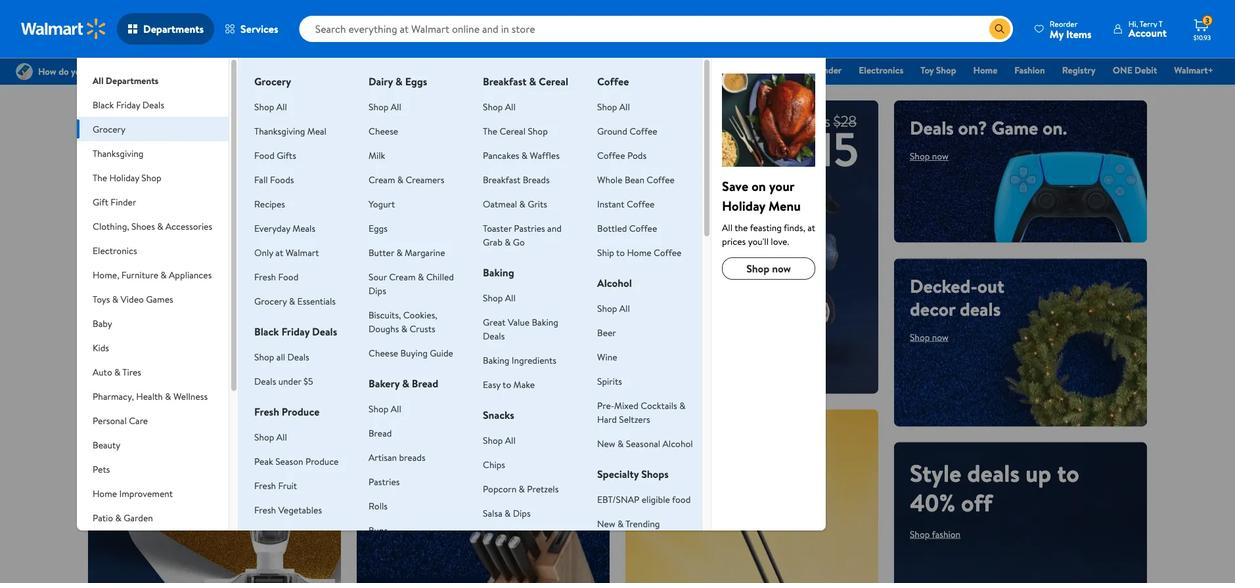 Task type: locate. For each thing, give the bounding box(es) containing it.
breakfast breads
[[483, 173, 550, 186]]

2 fresh from the top
[[254, 405, 279, 419]]

shop all up great at bottom left
[[483, 291, 516, 304]]

shop all for grocery
[[254, 100, 287, 113]]

deals inside style deals up to 40% off
[[967, 457, 1020, 489]]

produce down $5
[[282, 405, 319, 419]]

and
[[547, 222, 562, 235]]

& right health
[[165, 390, 171, 403]]

at right finds,
[[807, 221, 815, 234]]

all up the cereal shop
[[505, 100, 516, 113]]

baking up easy
[[483, 354, 509, 367]]

thanksgiving up food gifts
[[254, 124, 305, 137]]

1 vertical spatial essentials
[[297, 295, 336, 307]]

gift finder inside dropdown button
[[93, 195, 136, 208]]

dips down sour
[[369, 284, 386, 297]]

0 vertical spatial alcohol
[[597, 276, 632, 290]]

1 horizontal spatial finder
[[816, 64, 842, 77]]

breakfast up the cereal shop link on the left top
[[483, 74, 527, 89]]

holiday inside dropdown button
[[109, 171, 139, 184]]

0 horizontal spatial save
[[372, 286, 456, 344]]

0 vertical spatial 40%
[[690, 424, 726, 450]]

cream up yogurt link
[[369, 173, 395, 186]]

huge
[[234, 115, 273, 141]]

black friday deals inside dropdown button
[[93, 98, 164, 111]]

to inside 'up to 40% off sports gear'
[[669, 424, 686, 450]]

all for dairy & eggs
[[391, 100, 401, 113]]

shop all for snacks
[[483, 434, 516, 447]]

organic
[[254, 528, 286, 541]]

4 fresh from the top
[[254, 504, 276, 516]]

now down deals on? game on.
[[932, 150, 949, 163]]

grocery
[[542, 64, 574, 77], [254, 74, 291, 89], [93, 123, 125, 135], [254, 295, 287, 307]]

butter & margarine link
[[369, 246, 445, 259]]

gift finder up clothing,
[[93, 195, 136, 208]]

& left waffles
[[521, 149, 528, 162]]

eligible
[[642, 493, 670, 506]]

0 vertical spatial grocery & essentials link
[[536, 63, 630, 77]]

shop now for home deals are served
[[372, 459, 411, 472]]

1 horizontal spatial eggs
[[405, 74, 427, 89]]

0 horizontal spatial gift finder
[[93, 195, 136, 208]]

walmart
[[286, 246, 319, 259]]

2 horizontal spatial friday
[[476, 64, 501, 77]]

instant coffee link
[[597, 197, 655, 210]]

yogurt
[[369, 197, 395, 210]]

0 horizontal spatial 40%
[[690, 424, 726, 450]]

save for save on your holiday menu all the feasting finds, at prices you'll love.
[[722, 177, 748, 195]]

fresh vegetables link
[[254, 504, 322, 516]]

1 vertical spatial baking
[[532, 316, 558, 328]]

cereal up the cereal shop link on the left top
[[539, 74, 568, 89]]

shop fashion link
[[910, 528, 961, 541]]

new & trending
[[597, 517, 660, 530]]

all for alcohol
[[619, 302, 630, 315]]

salsa & dips
[[483, 507, 531, 520]]

bread
[[412, 376, 438, 391], [369, 427, 392, 439]]

0 vertical spatial thanksgiving
[[254, 124, 305, 137]]

hi, terry t account
[[1128, 18, 1167, 40]]

& right breakfast & cereal
[[577, 64, 583, 77]]

deals inside black friday deals dropdown button
[[142, 98, 164, 111]]

& inside 'pre-mixed cocktails & hard seltzers'
[[679, 399, 685, 412]]

deals
[[960, 296, 1001, 322], [171, 299, 224, 331], [425, 424, 466, 450], [967, 457, 1020, 489]]

the holiday shop button
[[77, 166, 229, 190]]

shop all up huge
[[254, 100, 287, 113]]

deals inside home deals up to 30% off
[[171, 299, 224, 331]]

friday inside dropdown button
[[116, 98, 140, 111]]

love.
[[771, 235, 789, 248]]

patio
[[93, 511, 113, 524]]

& inside clothing, shoes & accessories dropdown button
[[157, 220, 163, 233]]

1 vertical spatial pastries
[[369, 475, 400, 488]]

0 horizontal spatial eggs
[[369, 222, 388, 235]]

baking right the value
[[532, 316, 558, 328]]

deals under $5 link
[[254, 375, 313, 388]]

2 vertical spatial holiday
[[722, 196, 765, 215]]

ground coffee link
[[597, 124, 657, 137]]

shop all link up beer link
[[597, 302, 630, 315]]

pastries link
[[369, 475, 400, 488]]

dips down popcorn & pretzels
[[513, 507, 531, 520]]

shop all link
[[254, 100, 287, 113], [369, 100, 401, 113], [483, 100, 516, 113], [597, 100, 630, 113], [483, 291, 516, 304], [597, 302, 630, 315], [369, 402, 401, 415], [254, 431, 287, 443], [483, 434, 516, 447]]

gift finder left electronics link
[[797, 64, 842, 77]]

all down ship to home coffee
[[619, 302, 630, 315]]

&
[[577, 64, 583, 77], [395, 74, 403, 89], [529, 74, 536, 89], [521, 149, 528, 162], [397, 173, 403, 186], [519, 197, 525, 210], [157, 220, 163, 233], [505, 236, 511, 248], [396, 246, 402, 259], [161, 268, 167, 281], [418, 270, 424, 283], [112, 293, 118, 305], [289, 295, 295, 307], [401, 322, 407, 335], [114, 366, 120, 378], [402, 376, 409, 391], [165, 390, 171, 403], [679, 399, 685, 412], [618, 437, 624, 450], [519, 483, 525, 495], [505, 507, 511, 520], [115, 511, 121, 524], [618, 517, 624, 530]]

1 new from the top
[[597, 437, 615, 450]]

all down dairy & eggs
[[391, 100, 401, 113]]

0 horizontal spatial up
[[104, 328, 130, 361]]

all inside save on your holiday menu all the feasting finds, at prices you'll love.
[[722, 221, 733, 234]]

spirits link
[[597, 375, 622, 388]]

organic produce
[[254, 528, 322, 541]]

black for black friday deals dropdown button
[[93, 98, 114, 111]]

deals left on?
[[910, 115, 954, 141]]

shop all for fresh produce
[[254, 431, 287, 443]]

breads
[[399, 451, 425, 464]]

1 horizontal spatial cereal
[[539, 74, 568, 89]]

now up pastries link
[[395, 459, 411, 472]]

holiday
[[728, 64, 758, 77], [109, 171, 139, 184], [722, 196, 765, 215]]

household essentials
[[93, 536, 176, 549]]

2 vertical spatial essentials
[[138, 536, 176, 549]]

0 horizontal spatial gift
[[93, 195, 108, 208]]

fresh left fruit
[[254, 479, 276, 492]]

cream inside 'sour cream & chilled dips'
[[389, 270, 416, 283]]

games
[[146, 293, 173, 305]]

clothing,
[[93, 220, 129, 233]]

& left crusts on the bottom left of page
[[401, 322, 407, 335]]

1 breakfast from the top
[[483, 74, 527, 89]]

to inside home deals up to 30% off
[[135, 328, 158, 361]]

0 horizontal spatial cereal
[[500, 124, 526, 137]]

deals down great at bottom left
[[483, 329, 505, 342]]

new down hard
[[597, 437, 615, 450]]

great value baking deals link
[[483, 316, 558, 342]]

0 vertical spatial finder
[[816, 64, 842, 77]]

0 vertical spatial pastries
[[514, 222, 545, 235]]

now for home deals are served
[[395, 459, 411, 472]]

thanksgiving for thanksgiving meal
[[254, 124, 305, 137]]

all for breakfast & cereal
[[505, 100, 516, 113]]

pharmacy, health & wellness button
[[77, 384, 229, 409]]

1 horizontal spatial the holiday shop
[[711, 64, 780, 77]]

pastries down artisan
[[369, 475, 400, 488]]

0 vertical spatial grocery & essentials
[[542, 64, 624, 77]]

deals on? game on.
[[910, 115, 1067, 141]]

alcohol
[[597, 276, 632, 290], [662, 437, 693, 450]]

fresh for fresh vegetables
[[254, 504, 276, 516]]

all for snacks
[[505, 434, 516, 447]]

baking ingredients link
[[483, 354, 556, 367]]

the holiday shop inside dropdown button
[[93, 171, 161, 184]]

1 horizontal spatial grocery & essentials link
[[536, 63, 630, 77]]

1 horizontal spatial up
[[1025, 457, 1051, 489]]

0 horizontal spatial alcohol
[[597, 276, 632, 290]]

bread down the buying
[[412, 376, 438, 391]]

holiday inside save on your holiday menu all the feasting finds, at prices you'll love.
[[722, 196, 765, 215]]

finder left electronics link
[[816, 64, 842, 77]]

only
[[254, 246, 273, 259]]

0 horizontal spatial black
[[93, 98, 114, 111]]

spirits
[[597, 375, 622, 388]]

2 vertical spatial black
[[254, 325, 279, 339]]

1 vertical spatial alcohol
[[662, 437, 693, 450]]

& inside 'pharmacy, health & wellness' dropdown button
[[165, 390, 171, 403]]

fresh down "deals under $5" link
[[254, 405, 279, 419]]

buying
[[400, 347, 428, 359]]

black friday deals button
[[77, 93, 229, 117]]

buns
[[369, 524, 388, 537]]

& left seasonal
[[618, 437, 624, 450]]

new & seasonal alcohol link
[[597, 437, 693, 450]]

coffee down bottled coffee
[[654, 246, 681, 259]]

new for new & seasonal alcohol
[[597, 437, 615, 450]]

peak
[[254, 455, 273, 468]]

cheese down "doughs"
[[369, 347, 398, 359]]

1 horizontal spatial off
[[730, 424, 755, 450]]

home inside dropdown button
[[93, 487, 117, 500]]

shop all up bread link
[[369, 402, 401, 415]]

departments up all departments link
[[143, 22, 204, 36]]

finder inside dropdown button
[[111, 195, 136, 208]]

shop all link up 'ground'
[[597, 100, 630, 113]]

0 horizontal spatial food
[[254, 149, 275, 162]]

black friday deals for black friday deals dropdown button
[[93, 98, 164, 111]]

shop all link for snacks
[[483, 434, 516, 447]]

& right butter
[[396, 246, 402, 259]]

pretzels
[[527, 483, 559, 495]]

& inside biscuits, cookies, doughs & crusts
[[401, 322, 407, 335]]

auto & tires button
[[77, 360, 229, 384]]

40% right up
[[690, 424, 726, 450]]

all down bakery & bread on the bottom of the page
[[391, 402, 401, 415]]

electronics inside dropdown button
[[93, 244, 137, 257]]

1 vertical spatial grocery & essentials link
[[254, 295, 336, 307]]

1 vertical spatial at
[[275, 246, 283, 259]]

biscuits, cookies, doughs & crusts link
[[369, 308, 437, 335]]

shop all up chips
[[483, 434, 516, 447]]

produce for organic produce
[[288, 528, 322, 541]]

0 vertical spatial departments
[[143, 22, 204, 36]]

black inside black friday deals link
[[453, 64, 474, 77]]

departments
[[143, 22, 204, 36], [106, 74, 159, 87]]

shop inside dropdown button
[[141, 171, 161, 184]]

shop all up peak
[[254, 431, 287, 443]]

0 vertical spatial at
[[807, 221, 815, 234]]

deals for style deals up to 40% off
[[967, 457, 1020, 489]]

chilled
[[426, 270, 454, 283]]

off for style deals up to 40% off
[[961, 486, 992, 519]]

home,
[[93, 268, 119, 281]]

cereal up pancakes & waffles link
[[500, 124, 526, 137]]

& inside auto & tires dropdown button
[[114, 366, 120, 378]]

1 vertical spatial up
[[1025, 457, 1051, 489]]

essentials up 'ground'
[[585, 64, 624, 77]]

baking down grab
[[483, 265, 514, 280]]

& right furniture
[[161, 268, 167, 281]]

now for up to 40% off sports gear
[[663, 482, 680, 495]]

1 horizontal spatial at
[[807, 221, 815, 234]]

cream & creamers link
[[369, 173, 444, 186]]

0 vertical spatial black friday deals
[[453, 64, 525, 77]]

all up 'season'
[[276, 431, 287, 443]]

deals left are
[[425, 424, 466, 450]]

clothing, shoes & accessories button
[[77, 214, 229, 238]]

1 vertical spatial produce
[[305, 455, 339, 468]]

pods
[[627, 149, 646, 162]]

0 horizontal spatial essentials
[[138, 536, 176, 549]]

off inside home deals up to 30% off
[[104, 358, 135, 391]]

2 horizontal spatial black friday deals
[[453, 64, 525, 77]]

0 vertical spatial gift finder
[[797, 64, 842, 77]]

2 vertical spatial produce
[[288, 528, 322, 541]]

cheese up milk on the left top of the page
[[369, 124, 398, 137]]

salsa & dips link
[[483, 507, 531, 520]]

trending
[[626, 517, 660, 530]]

1 vertical spatial breakfast
[[483, 173, 520, 186]]

2 horizontal spatial the
[[711, 64, 725, 77]]

at right only
[[275, 246, 283, 259]]

breakfast for breakfast breads
[[483, 173, 520, 186]]

departments up black friday deals dropdown button
[[106, 74, 159, 87]]

0 vertical spatial the holiday shop
[[711, 64, 780, 77]]

wellness
[[173, 390, 208, 403]]

0 vertical spatial black
[[453, 64, 474, 77]]

2 new from the top
[[597, 517, 615, 530]]

cream right sour
[[389, 270, 416, 283]]

whole bean coffee link
[[597, 173, 675, 186]]

peak season produce link
[[254, 455, 339, 468]]

all right are
[[505, 434, 516, 447]]

thanksgiving inside dropdown button
[[93, 147, 143, 160]]

snacks
[[483, 408, 514, 422]]

0 vertical spatial off
[[104, 358, 135, 391]]

electronics for electronics link
[[859, 64, 903, 77]]

2 vertical spatial baking
[[483, 354, 509, 367]]

coffee up pods on the right
[[629, 124, 657, 137]]

0 horizontal spatial the
[[93, 171, 107, 184]]

baking ingredients
[[483, 354, 556, 367]]

gift inside 'gift finder' link
[[797, 64, 813, 77]]

shop all link up great at bottom left
[[483, 291, 516, 304]]

at inside save on your holiday menu all the feasting finds, at prices you'll love.
[[807, 221, 815, 234]]

1 vertical spatial the
[[483, 124, 497, 137]]

everyday meals link
[[254, 222, 315, 235]]

electronics link
[[853, 63, 909, 77]]

shop all link up peak
[[254, 431, 287, 443]]

shop now link for high tech gifts, huge savings
[[104, 173, 142, 186]]

breakfast down pancakes
[[483, 173, 520, 186]]

0 vertical spatial dips
[[369, 284, 386, 297]]

the holiday shop
[[711, 64, 780, 77], [93, 171, 161, 184]]

baking for baking ingredients
[[483, 354, 509, 367]]

sour cream & chilled dips link
[[369, 270, 454, 297]]

shop all up 'ground'
[[597, 100, 630, 113]]

1 horizontal spatial gift finder
[[797, 64, 842, 77]]

go
[[513, 236, 525, 248]]

2 cheese from the top
[[369, 347, 398, 359]]

walmart image
[[21, 18, 106, 39]]

now down savings
[[126, 173, 142, 186]]

bread up artisan
[[369, 427, 392, 439]]

all up the value
[[505, 291, 516, 304]]

1 horizontal spatial black friday deals
[[254, 325, 337, 339]]

1 vertical spatial electronics
[[93, 244, 137, 257]]

now for decked-out decor deals
[[932, 331, 949, 344]]

friday for black friday deals link
[[476, 64, 501, 77]]

black left breakfast & cereal
[[453, 64, 474, 77]]

1 cheese from the top
[[369, 124, 398, 137]]

0 vertical spatial up
[[104, 328, 130, 361]]

1 vertical spatial the holiday shop
[[93, 171, 161, 184]]

shop now link for decked-out decor deals
[[910, 331, 949, 344]]

search icon image
[[994, 24, 1005, 34]]

breakfast
[[483, 74, 527, 89], [483, 173, 520, 186]]

0 vertical spatial new
[[597, 437, 615, 450]]

shop all link for alcohol
[[597, 302, 630, 315]]

shop now for deals on? game on.
[[910, 150, 949, 163]]

shop now for decked-out decor deals
[[910, 331, 949, 344]]

1 vertical spatial food
[[278, 270, 298, 283]]

& up the cereal shop link on the left top
[[529, 74, 536, 89]]

eggs up butter
[[369, 222, 388, 235]]

essentials down patio & garden dropdown button
[[138, 536, 176, 549]]

1 vertical spatial black friday deals
[[93, 98, 164, 111]]

shop all link for dairy & eggs
[[369, 100, 401, 113]]

1 vertical spatial gift finder
[[93, 195, 136, 208]]

1 vertical spatial friday
[[116, 98, 140, 111]]

hard
[[597, 413, 617, 426]]

now down the shops
[[663, 482, 680, 495]]

1 horizontal spatial friday
[[281, 325, 310, 339]]

up inside style deals up to 40% off
[[1025, 457, 1051, 489]]

cheese for cheese buying guide
[[369, 347, 398, 359]]

deals up grocery dropdown button on the top left of the page
[[142, 98, 164, 111]]

baby button
[[77, 311, 229, 336]]

shop all link up the cereal shop
[[483, 100, 516, 113]]

produce right 'season'
[[305, 455, 339, 468]]

the for the cereal shop link on the left top
[[483, 124, 497, 137]]

1 horizontal spatial food
[[278, 270, 298, 283]]

shop all link up chips
[[483, 434, 516, 447]]

grits
[[528, 197, 547, 210]]

0 vertical spatial essentials
[[585, 64, 624, 77]]

deals left under
[[254, 375, 276, 388]]

shop all link up huge
[[254, 100, 287, 113]]

2 vertical spatial friday
[[281, 325, 310, 339]]

& right patio
[[115, 511, 121, 524]]

deals right style
[[967, 457, 1020, 489]]

produce down vegetables
[[288, 528, 322, 541]]

gift inside gift finder dropdown button
[[93, 195, 108, 208]]

home inside home deals up to 30% off
[[104, 299, 166, 331]]

3 fresh from the top
[[254, 479, 276, 492]]

& right the cocktails
[[679, 399, 685, 412]]

0 horizontal spatial electronics
[[93, 244, 137, 257]]

save inside save on your holiday menu all the feasting finds, at prices you'll love.
[[722, 177, 748, 195]]

all up ground coffee
[[619, 100, 630, 113]]

0 vertical spatial produce
[[282, 405, 319, 419]]

creamers
[[406, 173, 444, 186]]

registry
[[1062, 64, 1096, 77]]

auto & tires
[[93, 366, 141, 378]]

fresh food
[[254, 270, 298, 283]]

feasting
[[750, 221, 782, 234]]

to
[[616, 246, 625, 259], [135, 328, 158, 361], [503, 378, 511, 391], [669, 424, 686, 450], [1057, 457, 1079, 489]]

fresh fruit link
[[254, 479, 297, 492]]

now down decor
[[932, 331, 949, 344]]

0 vertical spatial gift
[[797, 64, 813, 77]]

1 horizontal spatial the
[[483, 124, 497, 137]]

2 vertical spatial the
[[93, 171, 107, 184]]

the inside 'the holiday shop' link
[[711, 64, 725, 77]]

& left go
[[505, 236, 511, 248]]

gift for gift finder dropdown button
[[93, 195, 108, 208]]

account
[[1128, 26, 1167, 40]]

season
[[275, 455, 303, 468]]

& right salsa
[[505, 507, 511, 520]]

fresh food link
[[254, 270, 298, 283]]

0 horizontal spatial dips
[[369, 284, 386, 297]]

off inside 'up to 40% off sports gear'
[[730, 424, 755, 450]]

1 horizontal spatial pastries
[[514, 222, 545, 235]]

0 horizontal spatial the holiday shop
[[93, 171, 161, 184]]

deals right decor
[[960, 296, 1001, 322]]

40% inside style deals up to 40% off
[[910, 486, 955, 519]]

all left the
[[722, 221, 733, 234]]

wine
[[597, 350, 617, 363]]

home for home deals are served
[[372, 424, 421, 450]]

shop all for coffee
[[597, 100, 630, 113]]

foods
[[270, 173, 294, 186]]

gift
[[797, 64, 813, 77], [93, 195, 108, 208]]

1 horizontal spatial 40%
[[910, 486, 955, 519]]

0 horizontal spatial finder
[[111, 195, 136, 208]]

1 horizontal spatial save
[[722, 177, 748, 195]]

essentials down fresh food link
[[297, 295, 336, 307]]

1 vertical spatial finder
[[111, 195, 136, 208]]

produce
[[282, 405, 319, 419], [305, 455, 339, 468], [288, 528, 322, 541]]

0 vertical spatial breakfast
[[483, 74, 527, 89]]

& left chilled
[[418, 270, 424, 283]]

2 breakfast from the top
[[483, 173, 520, 186]]

1 fresh from the top
[[254, 270, 276, 283]]

home for home improvement
[[93, 487, 117, 500]]

new down ebt/snap at the bottom
[[597, 517, 615, 530]]

black inside black friday deals dropdown button
[[93, 98, 114, 111]]

40% inside 'up to 40% off sports gear'
[[690, 424, 726, 450]]

care
[[129, 414, 148, 427]]

shop now for high tech gifts, huge savings
[[104, 173, 142, 186]]

0 vertical spatial cheese
[[369, 124, 398, 137]]

you'll
[[748, 235, 769, 248]]

1 horizontal spatial gift
[[797, 64, 813, 77]]

shop all link for fresh produce
[[254, 431, 287, 443]]

holiday for the holiday shop dropdown button
[[109, 171, 139, 184]]

menu
[[768, 196, 801, 215]]

now for home deals up to 30% off
[[126, 399, 142, 412]]

deals up the cereal shop link on the left top
[[503, 64, 525, 77]]

gift up clothing,
[[93, 195, 108, 208]]

1 horizontal spatial thanksgiving
[[254, 124, 305, 137]]

ebt/snap eligible food
[[597, 493, 691, 506]]

off inside style deals up to 40% off
[[961, 486, 992, 519]]

thanksgiving down the high
[[93, 147, 143, 160]]

1 horizontal spatial electronics
[[859, 64, 903, 77]]

1 vertical spatial off
[[730, 424, 755, 450]]

Search search field
[[299, 16, 1013, 42]]

coffee right bean
[[647, 173, 675, 186]]

0 vertical spatial holiday
[[728, 64, 758, 77]]

up
[[104, 328, 130, 361], [1025, 457, 1051, 489]]

up inside home deals up to 30% off
[[104, 328, 130, 361]]

1 vertical spatial eggs
[[369, 222, 388, 235]]

1 horizontal spatial dips
[[513, 507, 531, 520]]

2 vertical spatial off
[[961, 486, 992, 519]]

grocery image
[[722, 74, 815, 167]]

1 vertical spatial cheese
[[369, 347, 398, 359]]

electronics down clothing,
[[93, 244, 137, 257]]

0 vertical spatial eggs
[[405, 74, 427, 89]]

the for the holiday shop dropdown button
[[93, 171, 107, 184]]

black friday deals link
[[447, 63, 531, 77]]

the inside the holiday shop dropdown button
[[93, 171, 107, 184]]



Task type: describe. For each thing, give the bounding box(es) containing it.
black for black friday deals link
[[453, 64, 474, 77]]

& left creamers
[[397, 173, 403, 186]]

to inside style deals up to 40% off
[[1057, 457, 1079, 489]]

mixed
[[614, 399, 638, 412]]

0 horizontal spatial grocery & essentials link
[[254, 295, 336, 307]]

shop all link for grocery
[[254, 100, 287, 113]]

whole
[[597, 173, 622, 186]]

big!
[[466, 286, 534, 344]]

all for fresh produce
[[276, 431, 287, 443]]

now for deals on? game on.
[[932, 150, 949, 163]]

home for home
[[973, 64, 997, 77]]

holiday for 'the holiday shop' link
[[728, 64, 758, 77]]

food
[[672, 493, 691, 506]]

2 vertical spatial black friday deals
[[254, 325, 337, 339]]

grab
[[483, 236, 502, 248]]

to for ship
[[616, 246, 625, 259]]

shop now link for home deals are served
[[372, 459, 411, 472]]

shop all for breakfast & cereal
[[483, 100, 516, 113]]

electronics for electronics dropdown button
[[93, 244, 137, 257]]

recipes link
[[254, 197, 285, 210]]

hi,
[[1128, 18, 1138, 29]]

& left "pretzels"
[[519, 483, 525, 495]]

coffee down 'whole bean coffee'
[[627, 197, 655, 210]]

thanksgiving button
[[77, 141, 229, 166]]

shop all for dairy & eggs
[[369, 100, 401, 113]]

thanksgiving meal link
[[254, 124, 326, 137]]

deals for home deals are served
[[425, 424, 466, 450]]

2 horizontal spatial essentials
[[585, 64, 624, 77]]

furniture
[[121, 268, 158, 281]]

pharmacy,
[[93, 390, 134, 403]]

thanksgiving meal
[[254, 124, 326, 137]]

departments inside popup button
[[143, 22, 204, 36]]

the cereal shop link
[[483, 124, 548, 137]]

ingredients
[[512, 354, 556, 367]]

& inside home, furniture & appliances dropdown button
[[161, 268, 167, 281]]

save for save big!
[[372, 286, 456, 344]]

home link
[[967, 63, 1003, 77]]

fresh for fresh food
[[254, 270, 276, 283]]

fruit
[[278, 479, 297, 492]]

& inside patio & garden dropdown button
[[115, 511, 121, 524]]

1 vertical spatial dips
[[513, 507, 531, 520]]

doughs
[[369, 322, 399, 335]]

oatmeal & grits link
[[483, 197, 547, 210]]

beer link
[[597, 326, 616, 339]]

deals up $5
[[312, 325, 337, 339]]

& inside toaster pastries and grab & go
[[505, 236, 511, 248]]

shop now link for deals on? game on.
[[910, 150, 949, 163]]

household
[[93, 536, 135, 549]]

cheese for cheese "link"
[[369, 124, 398, 137]]

& down fresh food
[[289, 295, 295, 307]]

1 horizontal spatial black
[[254, 325, 279, 339]]

& left grits
[[519, 197, 525, 210]]

to for easy
[[503, 378, 511, 391]]

shop now link for up to 40% off sports gear
[[641, 482, 680, 495]]

toaster pastries and grab & go
[[483, 222, 562, 248]]

food gifts link
[[254, 149, 296, 162]]

reorder my items
[[1050, 18, 1092, 41]]

rolls
[[369, 500, 388, 512]]

deals right all
[[287, 350, 309, 363]]

waffles
[[530, 149, 560, 162]]

are
[[470, 424, 496, 450]]

finder for gift finder dropdown button
[[111, 195, 136, 208]]

grocery inside dropdown button
[[93, 123, 125, 135]]

& inside grocery & essentials link
[[577, 64, 583, 77]]

fall foods
[[254, 173, 294, 186]]

cheese buying guide link
[[369, 347, 453, 359]]

1 vertical spatial grocery & essentials
[[254, 295, 336, 307]]

1 vertical spatial bread
[[369, 427, 392, 439]]

1 horizontal spatial grocery & essentials
[[542, 64, 624, 77]]

1 vertical spatial departments
[[106, 74, 159, 87]]

toy shop link
[[915, 63, 962, 77]]

produce for fresh produce
[[282, 405, 319, 419]]

all for coffee
[[619, 100, 630, 113]]

toys
[[93, 293, 110, 305]]

fresh for fresh produce
[[254, 405, 279, 419]]

cream & creamers
[[369, 173, 444, 186]]

pets button
[[77, 457, 229, 482]]

health
[[136, 390, 163, 403]]

grocery button
[[77, 117, 229, 141]]

0 vertical spatial food
[[254, 149, 275, 162]]

& left trending
[[618, 517, 624, 530]]

popcorn & pretzels link
[[483, 483, 559, 495]]

0 horizontal spatial at
[[275, 246, 283, 259]]

now down the love.
[[772, 261, 791, 276]]

thanksgiving for thanksgiving
[[93, 147, 143, 160]]

one debit
[[1113, 64, 1157, 77]]

coffee down 'ground'
[[597, 149, 625, 162]]

bread link
[[369, 427, 392, 439]]

shop all for bakery & bread
[[369, 402, 401, 415]]

the for 'the holiday shop' link
[[711, 64, 725, 77]]

the
[[735, 221, 748, 234]]

walmart+
[[1174, 64, 1213, 77]]

milk link
[[369, 149, 385, 162]]

deals for home deals up to 30% off
[[171, 299, 224, 331]]

ebt/snap
[[597, 493, 639, 506]]

& right dairy
[[395, 74, 403, 89]]

deals inside great value baking deals
[[483, 329, 505, 342]]

all departments
[[93, 74, 159, 87]]

fresh vegetables
[[254, 504, 322, 516]]

all for bakery & bread
[[391, 402, 401, 415]]

all for baking
[[505, 291, 516, 304]]

friday for black friday deals dropdown button
[[116, 98, 140, 111]]

essentials inside dropdown button
[[138, 536, 176, 549]]

shop all for baking
[[483, 291, 516, 304]]

deals under $5
[[254, 375, 313, 388]]

Walmart Site-Wide search field
[[299, 16, 1013, 42]]

toaster pastries and grab & go link
[[483, 222, 562, 248]]

coffee up ship to home coffee link at the top of page
[[629, 222, 657, 235]]

shop all for alcohol
[[597, 302, 630, 315]]

shop now link for home deals up to 30% off
[[104, 399, 142, 412]]

gift for 'gift finder' link
[[797, 64, 813, 77]]

everyday
[[254, 222, 290, 235]]

bottled coffee
[[597, 222, 657, 235]]

all up black friday deals dropdown button
[[93, 74, 103, 87]]

value
[[508, 316, 530, 328]]

beer
[[597, 326, 616, 339]]

1 vertical spatial cereal
[[500, 124, 526, 137]]

pastries inside toaster pastries and grab & go
[[514, 222, 545, 235]]

breakfast breads link
[[483, 173, 550, 186]]

off for home deals up to 30% off
[[104, 358, 135, 391]]

gift finder link
[[792, 63, 848, 77]]

the holiday shop for the holiday shop dropdown button
[[93, 171, 161, 184]]

make
[[513, 378, 535, 391]]

services
[[240, 22, 278, 36]]

deals inside decked-out decor deals
[[960, 296, 1001, 322]]

& inside toys & video games dropdown button
[[112, 293, 118, 305]]

now for high tech gifts, huge savings
[[126, 173, 142, 186]]

coffee up 'ground'
[[597, 74, 629, 89]]

accessories
[[165, 220, 212, 233]]

bottled
[[597, 222, 627, 235]]

baking inside great value baking deals
[[532, 316, 558, 328]]

the holiday shop for 'the holiday shop' link
[[711, 64, 780, 77]]

shop now for home deals up to 30% off
[[104, 399, 142, 412]]

all for grocery
[[276, 100, 287, 113]]

shop all link for coffee
[[597, 100, 630, 113]]

shop all link for breakfast & cereal
[[483, 100, 516, 113]]

dips inside 'sour cream & chilled dips'
[[369, 284, 386, 297]]

instant
[[597, 197, 624, 210]]

toys & video games
[[93, 293, 173, 305]]

0 vertical spatial cream
[[369, 173, 395, 186]]

up for home deals up to 30% off
[[104, 328, 130, 361]]

chips
[[483, 458, 505, 471]]

fashion
[[932, 528, 961, 541]]

fresh for fresh fruit
[[254, 479, 276, 492]]

my
[[1050, 27, 1064, 41]]

home improvement button
[[77, 482, 229, 506]]

bakery
[[369, 376, 400, 391]]

pre-mixed cocktails & hard seltzers link
[[597, 399, 685, 426]]

home improvement
[[93, 487, 173, 500]]

your
[[769, 177, 794, 195]]

new & seasonal alcohol
[[597, 437, 693, 450]]

shop all link for bakery & bread
[[369, 402, 401, 415]]

eggs link
[[369, 222, 388, 235]]

breakfast for breakfast & cereal
[[483, 74, 527, 89]]

deals inside black friday deals link
[[503, 64, 525, 77]]

to for up
[[669, 424, 686, 450]]

finder for 'gift finder' link
[[816, 64, 842, 77]]

gifts,
[[187, 115, 229, 141]]

new for new & trending
[[597, 517, 615, 530]]

butter
[[369, 246, 394, 259]]

0 vertical spatial bread
[[412, 376, 438, 391]]

0 vertical spatial cereal
[[539, 74, 568, 89]]

under
[[278, 375, 301, 388]]

baking for baking
[[483, 265, 514, 280]]

on.
[[1043, 115, 1067, 141]]

on
[[751, 177, 766, 195]]

pancakes & waffles
[[483, 149, 560, 162]]

video
[[121, 293, 144, 305]]

black friday deals for black friday deals link
[[453, 64, 525, 77]]

home for home deals up to 30% off
[[104, 299, 166, 331]]

gift finder for gift finder dropdown button
[[93, 195, 136, 208]]

high
[[104, 115, 143, 141]]

shop now for up to 40% off sports gear
[[641, 482, 680, 495]]

up for style deals up to 40% off
[[1025, 457, 1051, 489]]

& right bakery
[[402, 376, 409, 391]]

yogurt link
[[369, 197, 395, 210]]

gifts
[[277, 149, 296, 162]]

shop all link for baking
[[483, 291, 516, 304]]

0 horizontal spatial pastries
[[369, 475, 400, 488]]

personal
[[93, 414, 127, 427]]

pets
[[93, 463, 110, 476]]

gift finder for 'gift finder' link
[[797, 64, 842, 77]]

personal care
[[93, 414, 148, 427]]

& inside 'sour cream & chilled dips'
[[418, 270, 424, 283]]

beauty button
[[77, 433, 229, 457]]

ground
[[597, 124, 627, 137]]

coffee pods
[[597, 149, 646, 162]]



Task type: vqa. For each thing, say whether or not it's contained in the screenshot.
the right Today
no



